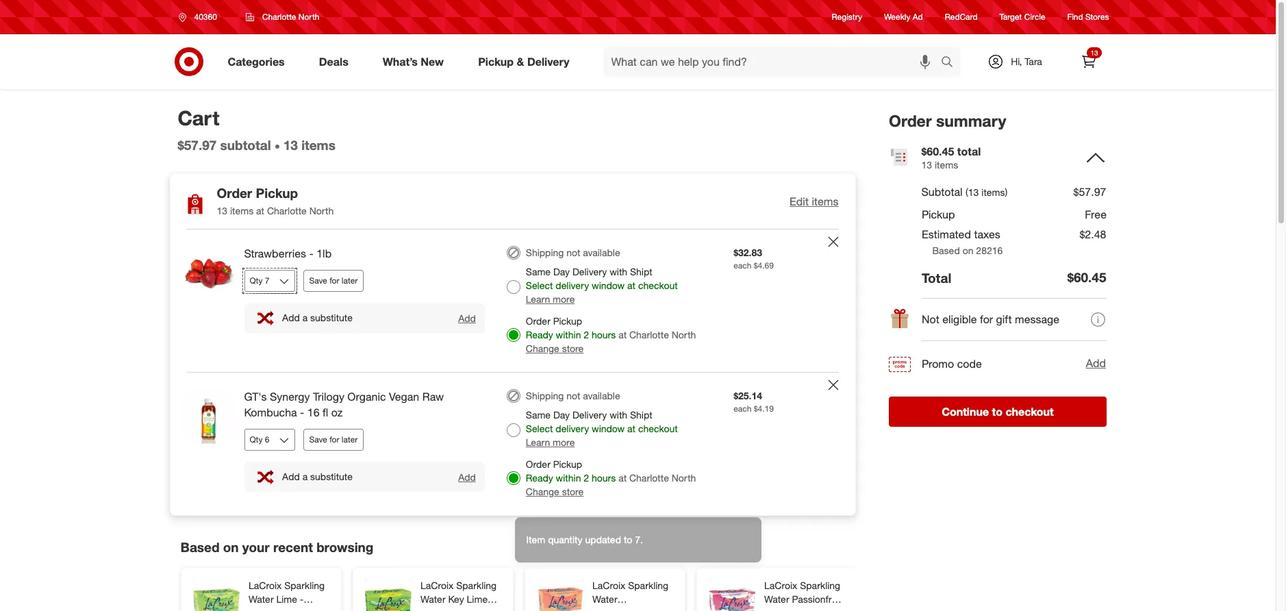 Task type: describe. For each thing, give the bounding box(es) containing it.
add button for strawberries - 1lb
[[458, 312, 477, 325]]

learn more button for strawberries - 1lb
[[526, 293, 575, 306]]

items inside order pickup 13 items at charlotte north
[[230, 205, 254, 217]]

lacroix sparkling water passionfruit - 8pk/12 fl link
[[764, 579, 843, 611]]

water for lacroix sparkling water passionfruit - 8pk/12 fl 
[[764, 593, 789, 605]]

save for 1lb
[[309, 275, 327, 286]]

order pickup 13 items at charlotte north
[[217, 185, 334, 217]]

water for lacroix sparkling water pamplemous
[[592, 593, 617, 605]]

checkout inside button
[[1006, 405, 1054, 418]]

fl inside lacroix sparkling water key lime - 8pk/12 fl oz cans
[[453, 607, 458, 611]]

strawberries - 1lb link
[[244, 246, 485, 262]]

free
[[1085, 208, 1107, 221]]

1 vertical spatial to
[[624, 530, 633, 541]]

find
[[1068, 12, 1084, 22]]

kombucha
[[244, 406, 297, 419]]

charlotte north
[[262, 12, 320, 22]]

$32.83 each $4.69
[[734, 247, 774, 271]]

weekly ad
[[885, 12, 923, 22]]

based for based on 28216
[[933, 245, 961, 257]]

what's new
[[383, 55, 444, 68]]

gift
[[996, 313, 1012, 326]]

message
[[1015, 313, 1060, 326]]

quantity
[[548, 530, 583, 541]]

$57.97 subtotal
[[178, 137, 271, 153]]

strawberries - 1lb image
[[181, 246, 236, 301]]

$32.83
[[734, 247, 763, 258]]

vegan
[[389, 390, 420, 404]]

lacroix sparkling water passionfruit - 8pk/12 fl 
[[764, 580, 843, 611]]

shipt for gt's synergy trilogy organic vegan raw kombucha - 16 fl oz
[[630, 409, 653, 421]]

total
[[922, 270, 952, 285]]

ready for strawberries - 1lb
[[526, 329, 553, 341]]

order pickup ready within 2 hours at charlotte north change store for gt's synergy trilogy organic vegan raw kombucha - 16 fl oz
[[526, 458, 696, 497]]

- inside lacroix sparkling water key lime - 8pk/12 fl oz cans
[[490, 593, 494, 605]]

on for your
[[223, 539, 239, 555]]

$2.48
[[1080, 227, 1107, 241]]

continue
[[942, 405, 989, 418]]

lacroix for lacroix sparkling water pamplemous
[[592, 580, 626, 591]]

search button
[[935, 47, 968, 79]]

code
[[957, 357, 982, 371]]

sparkling for lacroix sparkling water lime - 8pk/12 fl oz cans
[[284, 580, 325, 591]]

same for strawberries - 1lb
[[526, 266, 551, 278]]

save for trilogy
[[309, 434, 327, 445]]

checkout for gt's synergy trilogy organic vegan raw kombucha - 16 fl oz
[[639, 423, 678, 434]]

recent
[[273, 539, 313, 555]]

What can we help you find? suggestions appear below search field
[[603, 47, 945, 77]]

save for later for 1lb
[[309, 275, 358, 286]]

lacroix sparkling water pamplemous link
[[592, 579, 671, 611]]

- inside 'gt's synergy trilogy organic vegan raw kombucha - 16 fl oz'
[[300, 406, 304, 419]]

$4.69
[[754, 260, 774, 271]]

lacroix for lacroix sparkling water key lime - 8pk/12 fl oz cans
[[420, 580, 454, 591]]

deals link
[[307, 47, 366, 77]]

tara
[[1025, 56, 1043, 67]]

(13
[[966, 187, 979, 198]]

with for strawberries - 1lb
[[610, 266, 628, 278]]

each for strawberries - 1lb
[[734, 260, 752, 271]]

pickup & delivery
[[478, 55, 570, 68]]

taxes
[[974, 227, 1001, 241]]

window for gt's synergy trilogy organic vegan raw kombucha - 16 fl oz
[[592, 423, 625, 434]]

gt's
[[244, 390, 267, 404]]

13 right subtotal
[[283, 137, 298, 153]]

eligible
[[943, 313, 977, 326]]

add a substitute for trilogy
[[282, 471, 353, 482]]

categories link
[[216, 47, 302, 77]]

find stores
[[1068, 12, 1110, 22]]

promo code
[[922, 357, 982, 371]]

item
[[527, 530, 546, 541]]

find stores link
[[1068, 11, 1110, 23]]

store for gt's synergy trilogy organic vegan raw kombucha - 16 fl oz
[[562, 486, 584, 497]]

edit
[[790, 194, 809, 208]]

hours for gt's synergy trilogy organic vegan raw kombucha - 16 fl oz
[[592, 472, 616, 484]]

lacroix sparkling water key lime - 8pk/12 fl oz cans
[[420, 580, 497, 611]]

new
[[421, 55, 444, 68]]

$60.45 for $60.45
[[1068, 270, 1107, 285]]

later for trilogy
[[342, 434, 358, 445]]

$60.45 total 13 items
[[922, 144, 982, 170]]

charlotte inside dropdown button
[[262, 12, 296, 22]]

&
[[517, 55, 525, 68]]

save for later button for 1lb
[[303, 270, 364, 292]]

items)
[[982, 187, 1008, 198]]

cart item ready to fulfill group containing strawberries - 1lb
[[170, 230, 856, 372]]

based on 28216
[[933, 245, 1003, 257]]

estimated
[[922, 227, 971, 241]]

ad
[[913, 12, 923, 22]]

synergy
[[270, 390, 310, 404]]

shipping for strawberries - 1lb
[[526, 247, 564, 258]]

order pickup ready within 2 hours at charlotte north change store for strawberries - 1lb
[[526, 315, 696, 354]]

oz inside 'gt's synergy trilogy organic vegan raw kombucha - 16 fl oz'
[[331, 406, 343, 419]]

deals
[[319, 55, 349, 68]]

2 for gt's synergy trilogy organic vegan raw kombucha - 16 fl oz
[[584, 472, 589, 484]]

target circle link
[[1000, 11, 1046, 23]]

cart
[[178, 106, 220, 130]]

items inside dropdown button
[[812, 194, 839, 208]]

what's new link
[[371, 47, 461, 77]]

learn for strawberries - 1lb
[[526, 293, 550, 305]]

store pickup radio for gt's synergy trilogy organic vegan raw kombucha - 16 fl oz
[[507, 471, 521, 485]]

sparkling for lacroix sparkling water passionfruit - 8pk/12 fl 
[[800, 580, 841, 591]]

oz inside 'lacroix sparkling water lime - 8pk/12 fl oz cans'
[[289, 607, 298, 611]]

$4.19
[[754, 404, 774, 414]]

summary
[[936, 111, 1007, 130]]

cans inside lacroix sparkling water key lime - 8pk/12 fl oz cans
[[473, 607, 495, 611]]

a for synergy
[[303, 471, 308, 482]]

gt's synergy trilogy organic vegan raw kombucha - 16 fl oz
[[244, 390, 444, 419]]

fl inside 'lacroix sparkling water lime - 8pk/12 fl oz cans'
[[281, 607, 286, 611]]

lime inside 'lacroix sparkling water lime - 8pk/12 fl oz cans'
[[276, 593, 297, 605]]

estimated taxes
[[922, 227, 1001, 241]]

passionfruit
[[792, 593, 843, 605]]

cans inside 'lacroix sparkling water lime - 8pk/12 fl oz cans'
[[301, 607, 323, 611]]

$57.97 for $57.97 subtotal
[[178, 137, 217, 153]]

$25.14 each $4.19
[[734, 390, 774, 414]]

browsing
[[317, 539, 374, 555]]

not eligible for gift message
[[922, 313, 1060, 326]]

target
[[1000, 12, 1023, 22]]

13 items
[[283, 137, 336, 153]]

pickup & delivery link
[[467, 47, 587, 77]]

registry
[[832, 12, 863, 22]]

select for strawberries - 1lb
[[526, 280, 553, 291]]

2 for strawberries - 1lb
[[584, 329, 589, 341]]

available for gt's synergy trilogy organic vegan raw kombucha - 16 fl oz
[[583, 390, 621, 402]]

learn more button for gt's synergy trilogy organic vegan raw kombucha - 16 fl oz
[[526, 436, 575, 450]]

lacroix for lacroix sparkling water lime - 8pk/12 fl oz cans
[[248, 580, 282, 591]]

target circle
[[1000, 12, 1046, 22]]

13 link
[[1074, 47, 1104, 77]]

stores
[[1086, 12, 1110, 22]]

to inside button
[[992, 405, 1003, 418]]

8pk/12 for lacroix sparkling water lime - 8pk/12 fl oz cans
[[248, 607, 278, 611]]

circle
[[1025, 12, 1046, 22]]

delivery inside pickup & delivery link
[[528, 55, 570, 68]]

redcard
[[945, 12, 978, 22]]

subtotal (13 items)
[[922, 185, 1008, 199]]

strawberries - 1lb
[[244, 247, 332, 260]]

item quantity updated to 7.
[[527, 530, 643, 541]]

lacroix sparkling water pamplemous
[[592, 580, 669, 611]]

water for lacroix sparkling water key lime - 8pk/12 fl oz cans
[[420, 593, 445, 605]]

items inside $60.45 total 13 items
[[935, 159, 959, 170]]

lacroix sparkling water lime - 8pk/12 fl oz cans
[[248, 580, 325, 611]]

shipping not available for strawberries - 1lb
[[526, 247, 621, 258]]

strawberries
[[244, 247, 306, 260]]

subtotal
[[220, 137, 271, 153]]



Task type: locate. For each thing, give the bounding box(es) containing it.
lacroix sparkling water lime - 8pk/12 fl oz cans link
[[248, 579, 327, 611]]

sparkling inside lacroix sparkling water pamplemous
[[628, 580, 669, 591]]

2 same from the top
[[526, 409, 551, 421]]

with for gt's synergy trilogy organic vegan raw kombucha - 16 fl oz
[[610, 409, 628, 421]]

lacroix
[[248, 580, 282, 591], [420, 580, 454, 591], [592, 580, 626, 591], [764, 580, 798, 591]]

2 select from the top
[[526, 423, 553, 434]]

save for later button
[[303, 270, 364, 292], [303, 429, 364, 451]]

0 horizontal spatial lime
[[276, 593, 297, 605]]

each inside $25.14 each $4.19
[[734, 404, 752, 414]]

2 within from the top
[[556, 472, 581, 484]]

0 vertical spatial save for later button
[[303, 270, 364, 292]]

$57.97 up free
[[1074, 185, 1107, 199]]

1 vertical spatial order pickup ready within 2 hours at charlotte north change store
[[526, 458, 696, 497]]

delivery for strawberries - 1lb
[[573, 266, 607, 278]]

0 vertical spatial shipping
[[526, 247, 564, 258]]

gt's synergy trilogy organic vegan raw kombucha - 16 fl oz link
[[244, 389, 485, 421]]

1 horizontal spatial based
[[933, 245, 961, 257]]

0 vertical spatial day
[[554, 266, 570, 278]]

search
[[935, 56, 968, 70]]

1 save for later button from the top
[[303, 270, 364, 292]]

lacroix sparkling water key lime - 8pk/12 fl oz cans image
[[364, 579, 412, 611], [364, 579, 412, 611]]

0 vertical spatial change
[[526, 343, 560, 354]]

same day delivery with shipt select delivery window at checkout learn more for strawberries - 1lb
[[526, 266, 678, 305]]

1 hours from the top
[[592, 329, 616, 341]]

water inside lacroix sparkling water pamplemous
[[592, 593, 617, 605]]

8pk/12 inside lacroix sparkling water key lime - 8pk/12 fl oz cans
[[420, 607, 450, 611]]

0 vertical spatial same
[[526, 266, 551, 278]]

1 vertical spatial learn more button
[[526, 436, 575, 450]]

later for 1lb
[[342, 275, 358, 286]]

2 store pickup radio from the top
[[507, 471, 521, 485]]

2 ready from the top
[[526, 472, 553, 484]]

1 select from the top
[[526, 280, 553, 291]]

within for strawberries - 1lb
[[556, 329, 581, 341]]

1 vertical spatial shipt
[[630, 409, 653, 421]]

1 vertical spatial more
[[553, 436, 575, 448]]

2 horizontal spatial oz
[[461, 607, 470, 611]]

redcard link
[[945, 11, 978, 23]]

fl
[[323, 406, 328, 419], [281, 607, 286, 611], [453, 607, 458, 611], [803, 607, 808, 611]]

1 vertical spatial 2
[[584, 472, 589, 484]]

4 sparkling from the left
[[800, 580, 841, 591]]

shipping not available
[[526, 247, 621, 258], [526, 390, 621, 402]]

2 water from the left
[[420, 593, 445, 605]]

13 down stores
[[1091, 49, 1099, 57]]

cart item ready to fulfill group containing gt's synergy trilogy organic vegan raw kombucha - 16 fl oz
[[170, 373, 856, 515]]

1 more from the top
[[553, 293, 575, 305]]

day for strawberries - 1lb
[[554, 266, 570, 278]]

1 vertical spatial change store button
[[526, 485, 584, 499]]

lime down recent
[[276, 593, 297, 605]]

1 change from the top
[[526, 343, 560, 354]]

not
[[922, 313, 940, 326]]

sparkling down recent
[[284, 580, 325, 591]]

order inside order pickup 13 items at charlotte north
[[217, 185, 252, 201]]

1 vertical spatial for
[[980, 313, 993, 326]]

save for later down 16 at the left bottom of page
[[309, 434, 358, 445]]

0 vertical spatial cart item ready to fulfill group
[[170, 230, 856, 372]]

save for later button down 16 at the left bottom of page
[[303, 429, 364, 451]]

delivery
[[528, 55, 570, 68], [573, 266, 607, 278], [573, 409, 607, 421]]

1 vertical spatial same day delivery with shipt select delivery window at checkout learn more
[[526, 409, 678, 448]]

lime right the 'key'
[[467, 593, 488, 605]]

1 sparkling from the left
[[284, 580, 325, 591]]

oz down the 'key'
[[461, 607, 470, 611]]

1 save from the top
[[309, 275, 327, 286]]

change
[[526, 343, 560, 354], [526, 486, 560, 497]]

0 vertical spatial shipt
[[630, 266, 653, 278]]

2 with from the top
[[610, 409, 628, 421]]

charlotte north button
[[237, 5, 328, 29]]

1 vertical spatial change
[[526, 486, 560, 497]]

window
[[592, 280, 625, 291], [592, 423, 625, 434]]

north inside dropdown button
[[299, 12, 320, 22]]

0 vertical spatial change store button
[[526, 342, 584, 356]]

order summary
[[889, 111, 1007, 130]]

water left the 'key'
[[420, 593, 445, 605]]

-
[[309, 247, 314, 260], [300, 406, 304, 419], [300, 593, 303, 605], [490, 593, 494, 605], [764, 607, 768, 611]]

2 a from the top
[[303, 471, 308, 482]]

2
[[584, 329, 589, 341], [584, 472, 589, 484]]

2 order pickup ready within 2 hours at charlotte north change store from the top
[[526, 458, 696, 497]]

8pk/12
[[248, 607, 278, 611], [420, 607, 450, 611], [771, 607, 801, 611]]

0 vertical spatial a
[[303, 312, 308, 324]]

substitute down 16 at the left bottom of page
[[310, 471, 353, 482]]

2 day from the top
[[554, 409, 570, 421]]

for for strawberries - 1lb
[[330, 275, 340, 286]]

1 learn from the top
[[526, 293, 550, 305]]

gt&#39;s synergy trilogy organic vegan raw kombucha - 16 fl oz image
[[181, 389, 236, 444]]

raw
[[423, 390, 444, 404]]

0 horizontal spatial on
[[223, 539, 239, 555]]

oz
[[331, 406, 343, 419], [289, 607, 298, 611], [461, 607, 470, 611]]

same day delivery with shipt select delivery window at checkout learn more
[[526, 266, 678, 305], [526, 409, 678, 448]]

each inside $32.83 each $4.69
[[734, 260, 752, 271]]

hi,
[[1012, 56, 1023, 67]]

lacroix inside lacroix sparkling water pamplemous
[[592, 580, 626, 591]]

- inside lacroix sparkling water passionfruit - 8pk/12 fl
[[764, 607, 768, 611]]

for for gt's synergy trilogy organic vegan raw kombucha - 16 fl oz
[[330, 434, 340, 445]]

sparkling inside lacroix sparkling water key lime - 8pk/12 fl oz cans
[[456, 580, 497, 591]]

Store pickup radio
[[507, 328, 521, 342], [507, 471, 521, 485]]

2 change store button from the top
[[526, 485, 584, 499]]

delivery for gt's synergy trilogy organic vegan raw kombucha - 16 fl oz
[[573, 409, 607, 421]]

select for gt's synergy trilogy organic vegan raw kombucha - 16 fl oz
[[526, 423, 553, 434]]

2 not from the top
[[567, 390, 581, 402]]

substitute for 1lb
[[310, 312, 353, 324]]

13 inside order pickup 13 items at charlotte north
[[217, 205, 228, 217]]

sparkling for lacroix sparkling water pamplemous
[[628, 580, 669, 591]]

1 vertical spatial store pickup radio
[[507, 471, 521, 485]]

categories
[[228, 55, 285, 68]]

learn for gt's synergy trilogy organic vegan raw kombucha - 16 fl oz
[[526, 436, 550, 448]]

with
[[610, 266, 628, 278], [610, 409, 628, 421]]

change for gt's synergy trilogy organic vegan raw kombucha - 16 fl oz
[[526, 486, 560, 497]]

change for strawberries - 1lb
[[526, 343, 560, 354]]

0 vertical spatial add button
[[458, 312, 477, 325]]

hours for strawberries - 1lb
[[592, 329, 616, 341]]

0 vertical spatial with
[[610, 266, 628, 278]]

save down the 1lb
[[309, 275, 327, 286]]

1 horizontal spatial on
[[963, 245, 974, 257]]

lacroix up passionfruit
[[764, 580, 798, 591]]

save for later down the 1lb
[[309, 275, 358, 286]]

1 vertical spatial available
[[583, 390, 621, 402]]

weekly ad link
[[885, 11, 923, 23]]

fl down the 'key'
[[453, 607, 458, 611]]

1 vertical spatial checkout
[[1006, 405, 1054, 418]]

40360
[[194, 12, 217, 22]]

0 vertical spatial checkout
[[639, 280, 678, 291]]

1 vertical spatial delivery
[[573, 266, 607, 278]]

0 vertical spatial store
[[562, 343, 584, 354]]

0 horizontal spatial $60.45
[[922, 144, 955, 158]]

0 vertical spatial not
[[567, 247, 581, 258]]

1 vertical spatial delivery
[[556, 423, 589, 434]]

0 horizontal spatial oz
[[289, 607, 298, 611]]

13 inside $60.45 total 13 items
[[922, 159, 933, 170]]

for down 'gt's synergy trilogy organic vegan raw kombucha - 16 fl oz'
[[330, 434, 340, 445]]

1 vertical spatial save for later button
[[303, 429, 364, 451]]

to
[[992, 405, 1003, 418], [624, 530, 633, 541]]

0 vertical spatial based
[[933, 245, 961, 257]]

to right continue
[[992, 405, 1003, 418]]

2 each from the top
[[734, 404, 752, 414]]

trilogy
[[313, 390, 345, 404]]

on for 28216
[[963, 245, 974, 257]]

1 vertical spatial each
[[734, 404, 752, 414]]

1 vertical spatial same
[[526, 409, 551, 421]]

0 vertical spatial $57.97
[[178, 137, 217, 153]]

same
[[526, 266, 551, 278], [526, 409, 551, 421]]

1 cart item ready to fulfill group from the top
[[170, 230, 856, 372]]

3 sparkling from the left
[[628, 580, 669, 591]]

0 horizontal spatial $57.97
[[178, 137, 217, 153]]

later down 'gt's synergy trilogy organic vegan raw kombucha - 16 fl oz'
[[342, 434, 358, 445]]

1 shipping not available from the top
[[526, 247, 621, 258]]

key
[[448, 593, 464, 605]]

1 a from the top
[[303, 312, 308, 324]]

water for lacroix sparkling water lime - 8pk/12 fl oz cans
[[248, 593, 273, 605]]

pickup inside order pickup 13 items at charlotte north
[[256, 185, 298, 201]]

on
[[963, 245, 974, 257], [223, 539, 239, 555]]

8pk/12 inside lacroix sparkling water passionfruit - 8pk/12 fl
[[771, 607, 801, 611]]

1 vertical spatial add button
[[1086, 355, 1107, 372]]

add a substitute down 16 at the left bottom of page
[[282, 471, 353, 482]]

2 more from the top
[[553, 436, 575, 448]]

1 available from the top
[[583, 247, 621, 258]]

1 horizontal spatial lime
[[467, 593, 488, 605]]

water left passionfruit
[[764, 593, 789, 605]]

8pk/12 inside 'lacroix sparkling water lime - 8pk/12 fl oz cans'
[[248, 607, 278, 611]]

sparkling up passionfruit
[[800, 580, 841, 591]]

1 2 from the top
[[584, 329, 589, 341]]

0 vertical spatial more
[[553, 293, 575, 305]]

edit items
[[790, 194, 839, 208]]

window for strawberries - 1lb
[[592, 280, 625, 291]]

2 hours from the top
[[592, 472, 616, 484]]

2 learn from the top
[[526, 436, 550, 448]]

delivery for gt's synergy trilogy organic vegan raw kombucha - 16 fl oz
[[556, 423, 589, 434]]

2 window from the top
[[592, 423, 625, 434]]

fl right 16 at the left bottom of page
[[323, 406, 328, 419]]

0 vertical spatial hours
[[592, 329, 616, 341]]

1 each from the top
[[734, 260, 752, 271]]

same day delivery with shipt select delivery window at checkout learn more for gt's synergy trilogy organic vegan raw kombucha - 16 fl oz
[[526, 409, 678, 448]]

sparkling inside lacroix sparkling water passionfruit - 8pk/12 fl
[[800, 580, 841, 591]]

0 horizontal spatial 8pk/12
[[248, 607, 278, 611]]

lacroix inside lacroix sparkling water key lime - 8pk/12 fl oz cans
[[420, 580, 454, 591]]

at inside order pickup 13 items at charlotte north
[[256, 205, 265, 217]]

sparkling inside 'lacroix sparkling water lime - 8pk/12 fl oz cans'
[[284, 580, 325, 591]]

day for gt's synergy trilogy organic vegan raw kombucha - 16 fl oz
[[554, 409, 570, 421]]

continue to checkout
[[942, 405, 1054, 418]]

2 later from the top
[[342, 434, 358, 445]]

1 same from the top
[[526, 266, 551, 278]]

checkout
[[639, 280, 678, 291], [1006, 405, 1054, 418], [639, 423, 678, 434]]

0 vertical spatial ready
[[526, 329, 553, 341]]

north
[[299, 12, 320, 22], [309, 205, 334, 217], [672, 329, 696, 341], [672, 472, 696, 484]]

hi, tara
[[1012, 56, 1043, 67]]

1 with from the top
[[610, 266, 628, 278]]

2 save from the top
[[309, 434, 327, 445]]

0 vertical spatial 2
[[584, 329, 589, 341]]

a for -
[[303, 312, 308, 324]]

2 shipt from the top
[[630, 409, 653, 421]]

1 8pk/12 from the left
[[248, 607, 278, 611]]

2 add a substitute from the top
[[282, 471, 353, 482]]

oz down "trilogy"
[[331, 406, 343, 419]]

2 substitute from the top
[[310, 471, 353, 482]]

0 vertical spatial $60.45
[[922, 144, 955, 158]]

1 horizontal spatial cans
[[473, 607, 495, 611]]

$60.45 for $60.45 total 13 items
[[922, 144, 955, 158]]

later down strawberries - 1lb link
[[342, 275, 358, 286]]

8pk/12 down your
[[248, 607, 278, 611]]

store
[[562, 343, 584, 354], [562, 486, 584, 497]]

each for gt's synergy trilogy organic vegan raw kombucha - 16 fl oz
[[734, 404, 752, 414]]

1 water from the left
[[248, 593, 273, 605]]

4 lacroix from the left
[[764, 580, 798, 591]]

at
[[256, 205, 265, 217], [628, 280, 636, 291], [619, 329, 627, 341], [628, 423, 636, 434], [619, 472, 627, 484]]

oz inside lacroix sparkling water key lime - 8pk/12 fl oz cans
[[461, 607, 470, 611]]

0 horizontal spatial to
[[624, 530, 633, 541]]

more for gt's synergy trilogy organic vegan raw kombucha - 16 fl oz
[[553, 436, 575, 448]]

lime inside lacroix sparkling water key lime - 8pk/12 fl oz cans
[[467, 593, 488, 605]]

0 horizontal spatial based
[[181, 539, 220, 555]]

add a substitute down the 1lb
[[282, 312, 353, 324]]

2 shipping not available from the top
[[526, 390, 621, 402]]

0 vertical spatial same day delivery with shipt select delivery window at checkout learn more
[[526, 266, 678, 305]]

0 vertical spatial each
[[734, 260, 752, 271]]

1 not from the top
[[567, 247, 581, 258]]

1 window from the top
[[592, 280, 625, 291]]

0 vertical spatial learn more button
[[526, 293, 575, 306]]

water down your
[[248, 593, 273, 605]]

2 change from the top
[[526, 486, 560, 497]]

for left gift
[[980, 313, 993, 326]]

substitute down the 1lb
[[310, 312, 353, 324]]

same for gt's synergy trilogy organic vegan raw kombucha - 16 fl oz
[[526, 409, 551, 421]]

0 vertical spatial to
[[992, 405, 1003, 418]]

based on your recent browsing
[[181, 539, 374, 555]]

1 same day delivery with shipt select delivery window at checkout learn more from the top
[[526, 266, 678, 305]]

3 water from the left
[[592, 593, 617, 605]]

add a substitute
[[282, 312, 353, 324], [282, 471, 353, 482]]

pickup
[[478, 55, 514, 68], [256, 185, 298, 201], [922, 208, 955, 221], [553, 315, 582, 327], [553, 458, 582, 470]]

1 save for later from the top
[[309, 275, 358, 286]]

change store button for strawberries - 1lb
[[526, 342, 584, 356]]

save down 16 at the left bottom of page
[[309, 434, 327, 445]]

1 vertical spatial on
[[223, 539, 239, 555]]

1 vertical spatial $57.97
[[1074, 185, 1107, 199]]

1 vertical spatial add a substitute
[[282, 471, 353, 482]]

1 day from the top
[[554, 266, 570, 278]]

your
[[242, 539, 270, 555]]

1 vertical spatial store
[[562, 486, 584, 497]]

lacroix for lacroix sparkling water passionfruit - 8pk/12 fl 
[[764, 580, 798, 591]]

registry link
[[832, 11, 863, 23]]

1 lime from the left
[[276, 593, 297, 605]]

water down updated
[[592, 593, 617, 605]]

2 8pk/12 from the left
[[420, 607, 450, 611]]

1 vertical spatial later
[[342, 434, 358, 445]]

3 lacroix from the left
[[592, 580, 626, 591]]

1 within from the top
[[556, 329, 581, 341]]

save for later button for trilogy
[[303, 429, 364, 451]]

0 vertical spatial delivery
[[556, 280, 589, 291]]

on left your
[[223, 539, 239, 555]]

available
[[583, 247, 621, 258], [583, 390, 621, 402]]

cart item ready to fulfill group
[[170, 230, 856, 372], [170, 373, 856, 515]]

shipt for strawberries - 1lb
[[630, 266, 653, 278]]

2 vertical spatial delivery
[[573, 409, 607, 421]]

within
[[556, 329, 581, 341], [556, 472, 581, 484]]

lacroix up the 'key'
[[420, 580, 454, 591]]

2 vertical spatial add button
[[458, 470, 477, 483]]

1 store pickup radio from the top
[[507, 328, 521, 342]]

order pickup ready within 2 hours at charlotte north change store
[[526, 315, 696, 354], [526, 458, 696, 497]]

0 vertical spatial within
[[556, 329, 581, 341]]

1 vertical spatial save
[[309, 434, 327, 445]]

1 vertical spatial select
[[526, 423, 553, 434]]

charlotte
[[262, 12, 296, 22], [267, 205, 307, 217], [630, 329, 669, 341], [630, 472, 669, 484]]

8pk/12 for lacroix sparkling water passionfruit - 8pk/12 fl 
[[771, 607, 801, 611]]

fl down "based on your recent browsing"
[[281, 607, 286, 611]]

shipping for gt's synergy trilogy organic vegan raw kombucha - 16 fl oz
[[526, 390, 564, 402]]

1 shipt from the top
[[630, 266, 653, 278]]

1 order pickup ready within 2 hours at charlotte north change store from the top
[[526, 315, 696, 354]]

8pk/12 down the 'key'
[[420, 607, 450, 611]]

based for based on your recent browsing
[[181, 539, 220, 555]]

checkout for strawberries - 1lb
[[639, 280, 678, 291]]

0 horizontal spatial cans
[[301, 607, 323, 611]]

2 lacroix from the left
[[420, 580, 454, 591]]

0 vertical spatial shipping not available
[[526, 247, 621, 258]]

1 horizontal spatial 8pk/12
[[420, 607, 450, 611]]

not for gt's synergy trilogy organic vegan raw kombucha - 16 fl oz
[[567, 390, 581, 402]]

1 vertical spatial not
[[567, 390, 581, 402]]

1 vertical spatial a
[[303, 471, 308, 482]]

2 cart item ready to fulfill group from the top
[[170, 373, 856, 515]]

save for later button down the 1lb
[[303, 270, 364, 292]]

$57.97
[[178, 137, 217, 153], [1074, 185, 1107, 199]]

0 vertical spatial learn
[[526, 293, 550, 305]]

0 vertical spatial delivery
[[528, 55, 570, 68]]

0 vertical spatial save for later
[[309, 275, 358, 286]]

lacroix inside lacroix sparkling water passionfruit - 8pk/12 fl
[[764, 580, 798, 591]]

learn
[[526, 293, 550, 305], [526, 436, 550, 448]]

0 vertical spatial substitute
[[310, 312, 353, 324]]

add a substitute for 1lb
[[282, 312, 353, 324]]

1 store from the top
[[562, 343, 584, 354]]

1 horizontal spatial $57.97
[[1074, 185, 1107, 199]]

shipt
[[630, 266, 653, 278], [630, 409, 653, 421]]

$57.97 down the cart
[[178, 137, 217, 153]]

based left your
[[181, 539, 220, 555]]

2 store from the top
[[562, 486, 584, 497]]

shipping not available for gt's synergy trilogy organic vegan raw kombucha - 16 fl oz
[[526, 390, 621, 402]]

sparkling up the 'key'
[[456, 580, 497, 591]]

store pickup radio for strawberries - 1lb
[[507, 328, 521, 342]]

sparkling for lacroix sparkling water key lime - 8pk/12 fl oz cans
[[456, 580, 497, 591]]

lacroix down your
[[248, 580, 282, 591]]

water inside lacroix sparkling water passionfruit - 8pk/12 fl
[[764, 593, 789, 605]]

$60.45 down the $2.48
[[1068, 270, 1107, 285]]

1 horizontal spatial oz
[[331, 406, 343, 419]]

subtotal
[[922, 185, 963, 199]]

1 vertical spatial learn
[[526, 436, 550, 448]]

1 later from the top
[[342, 275, 358, 286]]

0 vertical spatial add a substitute
[[282, 312, 353, 324]]

continue to checkout button
[[889, 397, 1107, 427]]

lacroix sparkling water pamplemousse (grapefruit) - 8pk/12 fl oz cans image
[[536, 579, 584, 611], [536, 579, 584, 611]]

1 add a substitute from the top
[[282, 312, 353, 324]]

2 horizontal spatial 8pk/12
[[771, 607, 801, 611]]

ready for gt's synergy trilogy organic vegan raw kombucha - 16 fl oz
[[526, 472, 553, 484]]

3 8pk/12 from the left
[[771, 607, 801, 611]]

1 shipping from the top
[[526, 247, 564, 258]]

total
[[958, 144, 982, 158]]

1 vertical spatial based
[[181, 539, 220, 555]]

1 vertical spatial with
[[610, 409, 628, 421]]

organic
[[348, 390, 386, 404]]

2 save for later from the top
[[309, 434, 358, 445]]

2 vertical spatial checkout
[[639, 423, 678, 434]]

based down "estimated"
[[933, 245, 961, 257]]

1 delivery from the top
[[556, 280, 589, 291]]

2 sparkling from the left
[[456, 580, 497, 591]]

oz down recent
[[289, 607, 298, 611]]

not for strawberries - 1lb
[[567, 247, 581, 258]]

16
[[308, 406, 320, 419]]

each down the $25.14
[[734, 404, 752, 414]]

$25.14
[[734, 390, 763, 402]]

lacroix down updated
[[592, 580, 626, 591]]

0 vertical spatial for
[[330, 275, 340, 286]]

1 vertical spatial shipping not available
[[526, 390, 621, 402]]

lacroix sparkling water lime - 8pk/12 fl oz cans image
[[192, 579, 240, 611], [192, 579, 240, 611]]

more for strawberries - 1lb
[[553, 293, 575, 305]]

store for strawberries - 1lb
[[562, 343, 584, 354]]

1 horizontal spatial $60.45
[[1068, 270, 1107, 285]]

a down 16 at the left bottom of page
[[303, 471, 308, 482]]

fl down passionfruit
[[803, 607, 808, 611]]

0 vertical spatial store pickup radio
[[507, 328, 521, 342]]

promo
[[922, 357, 954, 371]]

13 up the subtotal
[[922, 159, 933, 170]]

1 vertical spatial window
[[592, 423, 625, 434]]

substitute for trilogy
[[310, 471, 353, 482]]

1lb
[[317, 247, 332, 260]]

40360 button
[[170, 5, 232, 29]]

1 vertical spatial within
[[556, 472, 581, 484]]

2 learn more button from the top
[[526, 436, 575, 450]]

within for gt's synergy trilogy organic vegan raw kombucha - 16 fl oz
[[556, 472, 581, 484]]

1 vertical spatial substitute
[[310, 471, 353, 482]]

1 vertical spatial hours
[[592, 472, 616, 484]]

1 learn more button from the top
[[526, 293, 575, 306]]

each down '$32.83'
[[734, 260, 752, 271]]

1 lacroix from the left
[[248, 580, 282, 591]]

add button for gt's synergy trilogy organic vegan raw kombucha - 16 fl oz
[[458, 470, 477, 483]]

1 ready from the top
[[526, 329, 553, 341]]

1 vertical spatial cart item ready to fulfill group
[[170, 373, 856, 515]]

1 cans from the left
[[301, 607, 323, 611]]

0 vertical spatial order pickup ready within 2 hours at charlotte north change store
[[526, 315, 696, 354]]

$60.45 left total
[[922, 144, 955, 158]]

more
[[553, 293, 575, 305], [553, 436, 575, 448]]

to left 7.
[[624, 530, 633, 541]]

2 lime from the left
[[467, 593, 488, 605]]

2 cans from the left
[[473, 607, 495, 611]]

lacroix sparkling water passionfruit - 8pk/12 fl oz cans image
[[708, 579, 756, 611], [708, 579, 756, 611]]

shipping
[[526, 247, 564, 258], [526, 390, 564, 402]]

learn more button
[[526, 293, 575, 306], [526, 436, 575, 450]]

4 water from the left
[[764, 593, 789, 605]]

on down estimated taxes
[[963, 245, 974, 257]]

2 delivery from the top
[[556, 423, 589, 434]]

1 vertical spatial day
[[554, 409, 570, 421]]

a down strawberries - 1lb
[[303, 312, 308, 324]]

fl inside lacroix sparkling water passionfruit - 8pk/12 fl
[[803, 607, 808, 611]]

north inside order pickup 13 items at charlotte north
[[309, 205, 334, 217]]

lacroix inside 'lacroix sparkling water lime - 8pk/12 fl oz cans'
[[248, 580, 282, 591]]

a
[[303, 312, 308, 324], [303, 471, 308, 482]]

delivery for strawberries - 1lb
[[556, 280, 589, 291]]

2 2 from the top
[[584, 472, 589, 484]]

None radio
[[507, 246, 521, 260], [507, 280, 521, 294], [507, 389, 521, 403], [507, 423, 521, 437], [507, 246, 521, 260], [507, 280, 521, 294], [507, 389, 521, 403], [507, 423, 521, 437]]

sparkling down 7.
[[628, 580, 669, 591]]

save for later for trilogy
[[309, 434, 358, 445]]

save
[[309, 275, 327, 286], [309, 434, 327, 445]]

0 vertical spatial on
[[963, 245, 974, 257]]

$57.97 for $57.97
[[1074, 185, 1107, 199]]

change store button for gt's synergy trilogy organic vegan raw kombucha - 16 fl oz
[[526, 485, 584, 499]]

2 same day delivery with shipt select delivery window at checkout learn more from the top
[[526, 409, 678, 448]]

2 vertical spatial for
[[330, 434, 340, 445]]

13 up strawberries - 1lb image
[[217, 205, 228, 217]]

fl inside 'gt's synergy trilogy organic vegan raw kombucha - 16 fl oz'
[[323, 406, 328, 419]]

8pk/12 down passionfruit
[[771, 607, 801, 611]]

1 change store button from the top
[[526, 342, 584, 356]]

1 vertical spatial $60.45
[[1068, 270, 1107, 285]]

- inside 'lacroix sparkling water lime - 8pk/12 fl oz cans'
[[300, 593, 303, 605]]

charlotte inside order pickup 13 items at charlotte north
[[267, 205, 307, 217]]

available for strawberries - 1lb
[[583, 247, 621, 258]]

weekly
[[885, 12, 911, 22]]

for down the 1lb
[[330, 275, 340, 286]]

2 save for later button from the top
[[303, 429, 364, 451]]

water inside lacroix sparkling water key lime - 8pk/12 fl oz cans
[[420, 593, 445, 605]]

substitute
[[310, 312, 353, 324], [310, 471, 353, 482]]

1 substitute from the top
[[310, 312, 353, 324]]

for
[[330, 275, 340, 286], [980, 313, 993, 326], [330, 434, 340, 445]]

2 available from the top
[[583, 390, 621, 402]]

$60.45 inside $60.45 total 13 items
[[922, 144, 955, 158]]

2 shipping from the top
[[526, 390, 564, 402]]

0 vertical spatial later
[[342, 275, 358, 286]]

water inside 'lacroix sparkling water lime - 8pk/12 fl oz cans'
[[248, 593, 273, 605]]



Task type: vqa. For each thing, say whether or not it's contained in the screenshot.
Garment
no



